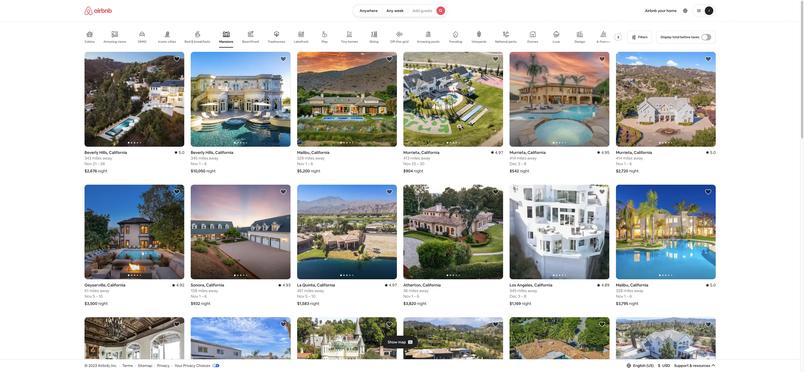 Task type: locate. For each thing, give the bounding box(es) containing it.
4.97
[[495, 150, 503, 155], [389, 283, 397, 288]]

3 up the $1,169
[[518, 294, 520, 299]]

1 inside malibu, california 328 miles away nov 1 – 6 $3,795 night
[[624, 294, 626, 299]]

show
[[388, 340, 397, 345]]

1 5.0 out of 5 average rating image from the top
[[706, 150, 716, 155]]

$904
[[403, 168, 413, 174]]

0 vertical spatial add to wishlist: la quinta, california image
[[386, 189, 393, 195]]

nov for sonora, california 108 miles away nov 1 – 6 $932 night
[[191, 294, 198, 299]]

show map
[[388, 340, 406, 345]]

5 up $3,500
[[93, 294, 95, 299]]

0 horizontal spatial 4.97
[[389, 283, 397, 288]]

4.97 for la quinta, california 451 miles away nov 5 – 10 $1,583 night
[[389, 283, 397, 288]]

8 inside murrieta, california 414 miles away dec 3 – 8 $542 night
[[524, 161, 526, 166]]

0 vertical spatial 8
[[524, 161, 526, 166]]

miles up 21
[[92, 156, 102, 161]]

california inside the atherton, california 36 miles away nov 1 – 6 $3,820 night
[[423, 283, 441, 288]]

terms link
[[122, 364, 133, 368]]

$1,169
[[510, 301, 521, 306]]

amazing left the views
[[103, 40, 117, 44]]

miles down the sonora,
[[198, 289, 208, 294]]

add to wishlist: malibu, california image
[[386, 56, 393, 62], [705, 189, 712, 195], [493, 322, 499, 328]]

sonora, california 108 miles away nov 1 – 6 $932 night
[[191, 283, 224, 306]]

2 murrieta, from the left
[[510, 150, 527, 155]]

add to wishlist: murrieta, california image down the a-frames
[[599, 56, 605, 62]]

beachfront
[[242, 40, 259, 44]]

miles inside malibu, california 329 miles away nov 1 – 6 $5,200 night
[[305, 156, 314, 161]]

night inside the atherton, california 36 miles away nov 1 – 6 $3,820 night
[[417, 301, 427, 306]]

nov down 343
[[84, 161, 92, 166]]

night down 30
[[414, 168, 423, 174]]

1 inside sonora, california 108 miles away nov 1 – 6 $932 night
[[199, 294, 201, 299]]

1 up $10,050
[[199, 161, 201, 166]]

1 horizontal spatial 4.97
[[495, 150, 503, 155]]

0 horizontal spatial &
[[191, 40, 193, 44]]

night right the $3,820
[[417, 301, 427, 306]]

dec
[[510, 161, 517, 166], [510, 294, 517, 299]]

beverly up 343
[[84, 150, 98, 155]]

1 horizontal spatial amazing
[[417, 40, 431, 44]]

3 · from the left
[[154, 364, 155, 368]]

2 horizontal spatial add to wishlist: beverly hills, california image
[[599, 322, 605, 328]]

malibu, inside malibu, california 329 miles away nov 1 – 6 $5,200 night
[[297, 150, 310, 155]]

california inside murrieta, california 413 miles away nov 25 – 30 $904 night
[[421, 150, 440, 155]]

add to wishlist: beverly hills, california image
[[174, 56, 180, 62], [280, 56, 286, 62], [599, 322, 605, 328]]

414 for nov
[[616, 156, 622, 161]]

miles down angeles,
[[517, 289, 527, 294]]

murrieta,
[[403, 150, 420, 155], [510, 150, 527, 155], [616, 150, 633, 155]]

miles inside murrieta, california 414 miles away nov 1 – 6 $2,720 night
[[623, 156, 633, 161]]

support & resources button
[[675, 364, 716, 368]]

total
[[673, 35, 680, 39]]

0 horizontal spatial 345
[[191, 156, 198, 161]]

nov up $2,720
[[616, 161, 623, 166]]

2 5 from the left
[[305, 294, 307, 299]]

night right '$1,583'
[[310, 301, 319, 306]]

345 inside los angeles, california 345 miles away dec 3 – 8 $1,169 night
[[510, 289, 517, 294]]

profile element
[[454, 0, 716, 21]]

6 inside murrieta, california 414 miles away nov 1 – 6 $2,720 night
[[630, 161, 632, 166]]

5 up '$1,583'
[[305, 294, 307, 299]]

miles
[[92, 156, 102, 161], [198, 156, 208, 161], [410, 156, 420, 161], [517, 156, 526, 161], [305, 156, 314, 161], [623, 156, 633, 161], [89, 289, 99, 294], [198, 289, 208, 294], [409, 289, 418, 294], [517, 289, 527, 294], [304, 289, 314, 294], [624, 289, 633, 294]]

– inside murrieta, california 414 miles away dec 3 – 8 $542 night
[[521, 161, 523, 166]]

1 hills, from the left
[[99, 150, 108, 155]]

night right $3,795
[[629, 301, 639, 306]]

6 inside the atherton, california 36 miles away nov 1 – 6 $3,820 night
[[417, 294, 419, 299]]

2 5.0 out of 5 average rating image from the top
[[706, 283, 716, 288]]

414 up $542
[[510, 156, 516, 161]]

1 up $2,720
[[624, 161, 626, 166]]

$ usd
[[658, 364, 670, 368]]

airbnb your home link
[[642, 5, 680, 16]]

domes
[[527, 40, 538, 44]]

frames
[[600, 40, 611, 44]]

away inside sonora, california 108 miles away nov 1 – 6 $932 night
[[208, 289, 218, 294]]

anywhere button
[[353, 4, 382, 17]]

10 down geyserville,
[[99, 294, 103, 299]]

6 inside malibu, california 329 miles away nov 1 – 6 $5,200 night
[[311, 161, 313, 166]]

1 10 from the left
[[99, 294, 103, 299]]

nov down the 451 at left bottom
[[297, 294, 304, 299]]

nov down 36
[[403, 294, 411, 299]]

english
[[633, 364, 646, 368]]

national
[[495, 40, 508, 44]]

0 horizontal spatial 10
[[99, 294, 103, 299]]

· left the privacy link
[[154, 364, 155, 368]]

away
[[103, 156, 112, 161], [209, 156, 218, 161], [421, 156, 430, 161], [527, 156, 537, 161], [315, 156, 325, 161], [634, 156, 643, 161], [100, 289, 109, 294], [208, 289, 218, 294], [419, 289, 429, 294], [528, 289, 537, 294], [315, 289, 324, 294], [634, 289, 644, 294]]

murrieta, up 413
[[403, 150, 420, 155]]

2 hills, from the left
[[206, 150, 214, 155]]

– inside geyserville, california 61 miles away nov 5 – 10 $3,500 night
[[96, 294, 98, 299]]

2 horizontal spatial add to wishlist: malibu, california image
[[705, 189, 712, 195]]

1 up $3,795
[[624, 294, 626, 299]]

breakfasts
[[194, 40, 210, 44]]

malibu, up 329
[[297, 150, 310, 155]]

1 horizontal spatial hills,
[[206, 150, 214, 155]]

1 horizontal spatial beverly
[[191, 150, 205, 155]]

privacy left your
[[157, 364, 170, 368]]

$542
[[510, 168, 519, 174]]

10 down quinta,
[[311, 294, 315, 299]]

homes
[[348, 40, 358, 44]]

4 · from the left
[[172, 364, 173, 368]]

345 for beverly
[[191, 156, 198, 161]]

1 privacy from the left
[[157, 364, 170, 368]]

away inside los angeles, california 345 miles away dec 3 – 8 $1,169 night
[[528, 289, 537, 294]]

miles inside sonora, california 108 miles away nov 1 – 6 $932 night
[[198, 289, 208, 294]]

1 murrieta, from the left
[[403, 150, 420, 155]]

dec inside murrieta, california 414 miles away dec 3 – 8 $542 night
[[510, 161, 517, 166]]

414 up $2,720
[[616, 156, 622, 161]]

0 vertical spatial 5.0 out of 5 average rating image
[[706, 150, 716, 155]]

add to wishlist: murrieta, california image for 4.95
[[599, 56, 605, 62]]

nov down 329
[[297, 161, 304, 166]]

nov for malibu, california 329 miles away nov 1 – 6 $5,200 night
[[297, 161, 304, 166]]

murrieta, up $2,720
[[616, 150, 633, 155]]

california inside geyserville, california 61 miles away nov 5 – 10 $3,500 night
[[107, 283, 125, 288]]

hills, for 6
[[206, 150, 214, 155]]

0 vertical spatial 4.97
[[495, 150, 503, 155]]

nov inside the atherton, california 36 miles away nov 1 – 6 $3,820 night
[[403, 294, 411, 299]]

malibu, up '328'
[[616, 283, 629, 288]]

add
[[413, 8, 420, 13]]

0 horizontal spatial add to wishlist: beverly hills, california image
[[174, 56, 180, 62]]

off-the-grid
[[390, 40, 409, 44]]

atherton,
[[403, 283, 422, 288]]

nov for murrieta, california 414 miles away nov 1 – 6 $2,720 night
[[616, 161, 623, 166]]

murrieta, up $542
[[510, 150, 527, 155]]

away inside malibu, california 328 miles away nov 1 – 6 $3,795 night
[[634, 289, 644, 294]]

miles down quinta,
[[304, 289, 314, 294]]

2 3 from the top
[[518, 294, 520, 299]]

1 add to wishlist: murrieta, california image from the left
[[493, 56, 499, 62]]

1 for sonora, california 108 miles away nov 1 – 6 $932 night
[[199, 294, 201, 299]]

add to wishlist: murrieta, california image down national
[[493, 56, 499, 62]]

night right the $1,169
[[522, 301, 531, 306]]

iconic
[[158, 40, 167, 44]]

privacy
[[157, 364, 170, 368], [183, 364, 196, 368]]

1 horizontal spatial 5
[[305, 294, 307, 299]]

2 8 from the top
[[524, 294, 526, 299]]

miles down atherton,
[[409, 289, 418, 294]]

dec up the $1,169
[[510, 294, 517, 299]]

murrieta, inside murrieta, california 414 miles away dec 3 – 8 $542 night
[[510, 150, 527, 155]]

airbnb
[[645, 8, 657, 13]]

6 inside sonora, california 108 miles away nov 1 – 6 $932 night
[[204, 294, 207, 299]]

2 privacy from the left
[[183, 364, 196, 368]]

0 horizontal spatial 414
[[510, 156, 516, 161]]

angeles,
[[517, 283, 533, 288]]

3 inside los angeles, california 345 miles away dec 3 – 8 $1,169 night
[[518, 294, 520, 299]]

night inside murrieta, california 414 miles away dec 3 – 8 $542 night
[[520, 168, 529, 174]]

1 vertical spatial &
[[690, 364, 692, 368]]

inc.
[[111, 364, 117, 368]]

tiny
[[341, 40, 347, 44]]

0 horizontal spatial add to wishlist: malibu, california image
[[386, 56, 393, 62]]

california inside los angeles, california 345 miles away dec 3 – 8 $1,169 night
[[534, 283, 552, 288]]

2 add to wishlist: murrieta, california image from the left
[[599, 56, 605, 62]]

0 horizontal spatial add to wishlist: la quinta, california image
[[280, 322, 286, 328]]

nov inside sonora, california 108 miles away nov 1 – 6 $932 night
[[191, 294, 198, 299]]

1 3 from the top
[[518, 161, 520, 166]]

& right support
[[690, 364, 692, 368]]

0 vertical spatial 345
[[191, 156, 198, 161]]

la
[[297, 283, 301, 288]]

·
[[119, 364, 120, 368], [135, 364, 136, 368], [154, 364, 155, 368], [172, 364, 173, 368]]

1 inside the atherton, california 36 miles away nov 1 – 6 $3,820 night
[[412, 294, 413, 299]]

before
[[681, 35, 691, 39]]

–
[[97, 161, 99, 166], [201, 161, 203, 166], [417, 161, 419, 166], [521, 161, 523, 166], [308, 161, 310, 166], [627, 161, 629, 166], [96, 294, 98, 299], [201, 294, 203, 299], [414, 294, 416, 299], [521, 294, 523, 299], [308, 294, 310, 299], [627, 294, 629, 299]]

night inside beverly hills, california 343 miles away nov 21 – 26 $2,676 night
[[98, 168, 107, 174]]

nov inside malibu, california 328 miles away nov 1 – 6 $3,795 night
[[616, 294, 623, 299]]

anywhere
[[360, 8, 378, 13]]

345 down the los
[[510, 289, 517, 294]]

1 dec from the top
[[510, 161, 517, 166]]

1 up the $3,820
[[412, 294, 413, 299]]

0 horizontal spatial beverly
[[84, 150, 98, 155]]

nov down 413
[[403, 161, 411, 166]]

1 inside murrieta, california 414 miles away nov 1 – 6 $2,720 night
[[624, 161, 626, 166]]

1 vertical spatial 4.97
[[389, 283, 397, 288]]

quinta,
[[302, 283, 316, 288]]

malibu, inside malibu, california 328 miles away nov 1 – 6 $3,795 night
[[616, 283, 629, 288]]

night right $2,720
[[629, 168, 639, 174]]

filters button
[[627, 31, 652, 44]]

328
[[616, 289, 623, 294]]

group
[[84, 27, 624, 48], [84, 52, 184, 147], [191, 52, 291, 147], [297, 52, 397, 147], [403, 52, 503, 147], [510, 52, 610, 147], [616, 52, 716, 147], [84, 185, 184, 280], [191, 185, 291, 280], [297, 185, 397, 280], [403, 185, 503, 280], [510, 185, 610, 280], [616, 185, 716, 280], [84, 318, 184, 372], [191, 318, 291, 372], [297, 318, 397, 372], [403, 318, 503, 372], [510, 318, 610, 372], [616, 318, 716, 372]]

1 8 from the top
[[524, 161, 526, 166]]

0 horizontal spatial 5
[[93, 294, 95, 299]]

414 inside murrieta, california 414 miles away dec 3 – 8 $542 night
[[510, 156, 516, 161]]

2 dec from the top
[[510, 294, 517, 299]]

miles inside geyserville, california 61 miles away nov 5 – 10 $3,500 night
[[89, 289, 99, 294]]

add to wishlist: geyserville, california image
[[174, 189, 180, 195]]

1 horizontal spatial 345
[[510, 289, 517, 294]]

1 vertical spatial add to wishlist: malibu, california image
[[705, 189, 712, 195]]

miles up $2,720
[[623, 156, 633, 161]]

add to wishlist: sonora, california image
[[280, 189, 286, 195]]

3 up $542
[[518, 161, 520, 166]]

support
[[675, 364, 689, 368]]

night right $542
[[520, 168, 529, 174]]

la quinta, california 451 miles away nov 5 – 10 $1,583 night
[[297, 283, 335, 306]]

5.0 out of 5 average rating image for murrieta, california 414 miles away nov 1 – 6 $2,720 night
[[706, 150, 716, 155]]

hills, inside beverly hills, california 345 miles away nov 1 – 6 $10,050 night
[[206, 150, 214, 155]]

any week button
[[382, 4, 408, 17]]

None search field
[[353, 4, 447, 17]]

1 horizontal spatial malibu,
[[616, 283, 629, 288]]

beverly right 5.0 out of 5 average rating image
[[191, 150, 205, 155]]

murrieta, california 413 miles away nov 25 – 30 $904 night
[[403, 150, 440, 174]]

miles inside murrieta, california 414 miles away dec 3 – 8 $542 night
[[517, 156, 526, 161]]

345 up $10,050
[[191, 156, 198, 161]]

345 inside beverly hills, california 345 miles away nov 1 – 6 $10,050 night
[[191, 156, 198, 161]]

your
[[658, 8, 666, 13]]

california inside sonora, california 108 miles away nov 1 – 6 $932 night
[[206, 283, 224, 288]]

sitemap
[[138, 364, 152, 368]]

5.0 for malibu, california 328 miles away nov 1 – 6 $3,795 night
[[710, 283, 716, 288]]

add to wishlist: los angeles, california image
[[599, 189, 605, 195], [174, 322, 180, 328], [386, 322, 393, 328]]

add to wishlist: malibu, california image for 328 miles away
[[705, 189, 712, 195]]

0 horizontal spatial hills,
[[99, 150, 108, 155]]

sonora,
[[191, 283, 205, 288]]

4.95 out of 5 average rating image
[[597, 150, 610, 155]]

filters
[[638, 35, 648, 39]]

3 murrieta, from the left
[[616, 150, 633, 155]]

home
[[667, 8, 677, 13]]

2 horizontal spatial murrieta,
[[616, 150, 633, 155]]

your privacy choices
[[175, 364, 210, 368]]

1 horizontal spatial murrieta,
[[510, 150, 527, 155]]

4.89 out of 5 average rating image
[[597, 283, 610, 288]]

1 horizontal spatial privacy
[[183, 364, 196, 368]]

345
[[191, 156, 198, 161], [510, 289, 517, 294]]

add guests button
[[408, 4, 447, 17]]

bed
[[185, 40, 190, 44]]

night
[[98, 168, 107, 174], [206, 168, 216, 174], [414, 168, 423, 174], [520, 168, 529, 174], [311, 168, 320, 174], [629, 168, 639, 174], [98, 301, 108, 306], [201, 301, 210, 306], [417, 301, 427, 306], [522, 301, 531, 306], [310, 301, 319, 306], [629, 301, 639, 306]]

0 vertical spatial malibu,
[[297, 150, 310, 155]]

· left your
[[172, 364, 173, 368]]

413
[[403, 156, 410, 161]]

25
[[412, 161, 416, 166]]

add to wishlist: la quinta, california image
[[386, 189, 393, 195], [280, 322, 286, 328]]

night right $3,500
[[98, 301, 108, 306]]

2 beverly from the left
[[191, 150, 205, 155]]

nov for malibu, california 328 miles away nov 1 – 6 $3,795 night
[[616, 294, 623, 299]]

· right the terms
[[135, 364, 136, 368]]

nov down 61
[[84, 294, 92, 299]]

10 inside la quinta, california 451 miles away nov 5 – 10 $1,583 night
[[311, 294, 315, 299]]

0 horizontal spatial amazing
[[103, 40, 117, 44]]

1 vertical spatial 5.0 out of 5 average rating image
[[706, 283, 716, 288]]

miles right '328'
[[624, 289, 633, 294]]

nov down 108
[[191, 294, 198, 299]]

add to wishlist: atherton, california image
[[493, 189, 499, 195]]

3
[[518, 161, 520, 166], [518, 294, 520, 299]]

night right $932
[[201, 301, 210, 306]]

1 for atherton, california 36 miles away nov 1 – 6 $3,820 night
[[412, 294, 413, 299]]

0 vertical spatial 3
[[518, 161, 520, 166]]

1 vertical spatial dec
[[510, 294, 517, 299]]

hills,
[[99, 150, 108, 155], [206, 150, 214, 155]]

6 for atherton, california 36 miles away nov 1 – 6 $3,820 night
[[417, 294, 419, 299]]

5 inside geyserville, california 61 miles away nov 5 – 10 $3,500 night
[[93, 294, 95, 299]]

0 horizontal spatial privacy
[[157, 364, 170, 368]]

1 horizontal spatial 10
[[311, 294, 315, 299]]

california inside beverly hills, california 345 miles away nov 1 – 6 $10,050 night
[[215, 150, 233, 155]]

1 vertical spatial 3
[[518, 294, 520, 299]]

2 414 from the left
[[616, 156, 622, 161]]

1 horizontal spatial add to wishlist: malibu, california image
[[493, 322, 499, 328]]

night inside los angeles, california 345 miles away dec 3 – 8 $1,169 night
[[522, 301, 531, 306]]

miles right 329
[[305, 156, 314, 161]]

1 horizontal spatial add to wishlist: murrieta, california image
[[599, 56, 605, 62]]

414 inside murrieta, california 414 miles away nov 1 – 6 $2,720 night
[[616, 156, 622, 161]]

& right bed
[[191, 40, 193, 44]]

6
[[204, 161, 207, 166], [311, 161, 313, 166], [630, 161, 632, 166], [204, 294, 207, 299], [417, 294, 419, 299], [630, 294, 632, 299]]

1 beverly from the left
[[84, 150, 98, 155]]

26
[[100, 161, 105, 166]]

support & resources
[[675, 364, 711, 368]]

1 up $5,200
[[305, 161, 307, 166]]

0 horizontal spatial add to wishlist: murrieta, california image
[[493, 56, 499, 62]]

0 vertical spatial &
[[191, 40, 193, 44]]

nov inside murrieta, california 413 miles away nov 25 – 30 $904 night
[[403, 161, 411, 166]]

amazing for amazing views
[[103, 40, 117, 44]]

– inside sonora, california 108 miles away nov 1 – 6 $932 night
[[201, 294, 203, 299]]

atherton, california 36 miles away nov 1 – 6 $3,820 night
[[403, 283, 441, 306]]

1 up $932
[[199, 294, 201, 299]]

tiny homes
[[341, 40, 358, 44]]

& for support
[[690, 364, 692, 368]]

night right $10,050
[[206, 168, 216, 174]]

nov inside malibu, california 329 miles away nov 1 – 6 $5,200 night
[[297, 161, 304, 166]]

6 inside malibu, california 328 miles away nov 1 – 6 $3,795 night
[[630, 294, 632, 299]]

2 10 from the left
[[311, 294, 315, 299]]

hills, inside beverly hills, california 343 miles away nov 21 – 26 $2,676 night
[[99, 150, 108, 155]]

map
[[398, 340, 406, 345]]

miles up $542
[[517, 156, 526, 161]]

6 inside beverly hills, california 345 miles away nov 1 – 6 $10,050 night
[[204, 161, 207, 166]]

1 5 from the left
[[93, 294, 95, 299]]

miles up $10,050
[[198, 156, 208, 161]]

airbnb,
[[98, 364, 110, 368]]

omg!
[[138, 40, 146, 44]]

miles inside los angeles, california 345 miles away dec 3 – 8 $1,169 night
[[517, 289, 527, 294]]

murrieta, inside murrieta, california 413 miles away nov 25 – 30 $904 night
[[403, 150, 420, 155]]

malibu,
[[297, 150, 310, 155], [616, 283, 629, 288]]

treehouses
[[268, 40, 285, 44]]

1 horizontal spatial &
[[690, 364, 692, 368]]

5 inside la quinta, california 451 miles away nov 5 – 10 $1,583 night
[[305, 294, 307, 299]]

5.0 for murrieta, california 414 miles away nov 1 – 6 $2,720 night
[[710, 150, 716, 155]]

pools
[[431, 40, 440, 44]]

any
[[387, 8, 394, 13]]

privacy right your
[[183, 364, 196, 368]]

5.0 out of 5 average rating image
[[706, 150, 716, 155], [706, 283, 716, 288]]

1 vertical spatial 345
[[510, 289, 517, 294]]

amazing
[[103, 40, 117, 44], [417, 40, 431, 44]]

4.97 out of 5 average rating image
[[491, 150, 503, 155]]

1 vertical spatial malibu,
[[616, 283, 629, 288]]

0 vertical spatial dec
[[510, 161, 517, 166]]

amazing left pools
[[417, 40, 431, 44]]

nov inside geyserville, california 61 miles away nov 5 – 10 $3,500 night
[[84, 294, 92, 299]]

add to wishlist: beverly hills, california image for 343 miles away
[[174, 56, 180, 62]]

1 vertical spatial 8
[[524, 294, 526, 299]]

miles up 25
[[410, 156, 420, 161]]

miles inside malibu, california 328 miles away nov 1 – 6 $3,795 night
[[624, 289, 633, 294]]

away inside geyserville, california 61 miles away nov 5 – 10 $3,500 night
[[100, 289, 109, 294]]

4.93
[[283, 283, 291, 288]]

21
[[93, 161, 97, 166]]

0 horizontal spatial malibu,
[[297, 150, 310, 155]]

night right $5,200
[[311, 168, 320, 174]]

0 horizontal spatial murrieta,
[[403, 150, 420, 155]]

beverly hills, california 345 miles away nov 1 – 6 $10,050 night
[[191, 150, 233, 174]]

1 inside malibu, california 329 miles away nov 1 – 6 $5,200 night
[[305, 161, 307, 166]]

1 horizontal spatial add to wishlist: beverly hills, california image
[[280, 56, 286, 62]]

beverly inside beverly hills, california 345 miles away nov 1 – 6 $10,050 night
[[191, 150, 205, 155]]

night down 26
[[98, 168, 107, 174]]

nov down '328'
[[616, 294, 623, 299]]

2 · from the left
[[135, 364, 136, 368]]

329
[[297, 156, 304, 161]]

dec up $542
[[510, 161, 517, 166]]

add to wishlist: murrieta, california image for 4.97
[[493, 56, 499, 62]]

miles down geyserville,
[[89, 289, 99, 294]]

1 horizontal spatial 414
[[616, 156, 622, 161]]

3 inside murrieta, california 414 miles away dec 3 – 8 $542 night
[[518, 161, 520, 166]]

· right inc.
[[119, 364, 120, 368]]

1 414 from the left
[[510, 156, 516, 161]]

nov up $10,050
[[191, 161, 198, 166]]

murrieta, inside murrieta, california 414 miles away nov 1 – 6 $2,720 night
[[616, 150, 633, 155]]

nov inside murrieta, california 414 miles away nov 1 – 6 $2,720 night
[[616, 161, 623, 166]]

choices
[[196, 364, 210, 368]]

0 vertical spatial add to wishlist: malibu, california image
[[386, 56, 393, 62]]

add to wishlist: murrieta, california image
[[493, 56, 499, 62], [599, 56, 605, 62]]

$10,050
[[191, 168, 205, 174]]

your
[[175, 364, 182, 368]]

1 horizontal spatial add to wishlist: los angeles, california image
[[386, 322, 393, 328]]

skiing
[[370, 40, 379, 44]]

resources
[[693, 364, 711, 368]]

0 horizontal spatial add to wishlist: los angeles, california image
[[174, 322, 180, 328]]



Task type: vqa. For each thing, say whether or not it's contained in the screenshot.


Task type: describe. For each thing, give the bounding box(es) containing it.
amazing views
[[103, 40, 126, 44]]

beverly for 343
[[84, 150, 98, 155]]

1 inside beverly hills, california 345 miles away nov 1 – 6 $10,050 night
[[199, 161, 201, 166]]

345 for los
[[510, 289, 517, 294]]

show map button
[[382, 336, 418, 349]]

night inside murrieta, california 414 miles away nov 1 – 6 $2,720 night
[[629, 168, 639, 174]]

away inside la quinta, california 451 miles away nov 5 – 10 $1,583 night
[[315, 289, 324, 294]]

4.97 for murrieta, california 413 miles away nov 25 – 30 $904 night
[[495, 150, 503, 155]]

away inside beverly hills, california 343 miles away nov 21 – 26 $2,676 night
[[103, 156, 112, 161]]

add to wishlist: beverly hills, california image for 345 miles away
[[280, 56, 286, 62]]

$932
[[191, 301, 200, 306]]

2023
[[88, 364, 97, 368]]

5.0 out of 5 average rating image for malibu, california 328 miles away nov 1 – 6 $3,795 night
[[706, 283, 716, 288]]

murrieta, california 414 miles away nov 1 – 6 $2,720 night
[[616, 150, 652, 174]]

away inside the atherton, california 36 miles away nov 1 – 6 $3,820 night
[[419, 289, 429, 294]]

414 for dec
[[510, 156, 516, 161]]

miles inside la quinta, california 451 miles away nov 5 – 10 $1,583 night
[[304, 289, 314, 294]]

los angeles, california 345 miles away dec 3 – 8 $1,169 night
[[510, 283, 552, 306]]

1 · from the left
[[119, 364, 120, 368]]

miles inside beverly hills, california 345 miles away nov 1 – 6 $10,050 night
[[198, 156, 208, 161]]

$3,500
[[84, 301, 97, 306]]

grid
[[403, 40, 409, 44]]

week
[[394, 8, 404, 13]]

terms · sitemap · privacy ·
[[122, 364, 173, 368]]

murrieta, for 3
[[510, 150, 527, 155]]

california inside beverly hills, california 343 miles away nov 21 – 26 $2,676 night
[[109, 150, 127, 155]]

amazing for amazing pools
[[417, 40, 431, 44]]

night inside la quinta, california 451 miles away nov 5 – 10 $1,583 night
[[310, 301, 319, 306]]

malibu, california 329 miles away nov 1 – 6 $5,200 night
[[297, 150, 330, 174]]

a-
[[596, 40, 600, 44]]

murrieta, for 1
[[616, 150, 633, 155]]

display
[[661, 35, 672, 39]]

dec inside los angeles, california 345 miles away dec 3 – 8 $1,169 night
[[510, 294, 517, 299]]

night inside geyserville, california 61 miles away nov 5 – 10 $3,500 night
[[98, 301, 108, 306]]

4.93 out of 5 average rating image
[[278, 283, 291, 288]]

1 for murrieta, california 414 miles away nov 1 – 6 $2,720 night
[[624, 161, 626, 166]]

display total before taxes button
[[656, 31, 716, 44]]

california inside malibu, california 328 miles away nov 1 – 6 $3,795 night
[[630, 283, 648, 288]]

8 inside los angeles, california 345 miles away dec 3 – 8 $1,169 night
[[524, 294, 526, 299]]

nov for geyserville, california 61 miles away nov 5 – 10 $3,500 night
[[84, 294, 92, 299]]

2 vertical spatial add to wishlist: malibu, california image
[[493, 322, 499, 328]]

cities
[[168, 40, 176, 44]]

malibu, california 328 miles away nov 1 – 6 $3,795 night
[[616, 283, 648, 306]]

$2,676
[[84, 168, 97, 174]]

add to wishlist: temecula, california image
[[705, 322, 712, 328]]

– inside murrieta, california 413 miles away nov 25 – 30 $904 night
[[417, 161, 419, 166]]

cabins
[[84, 40, 95, 44]]

$3,795
[[616, 301, 628, 306]]

$5,200
[[297, 168, 310, 174]]

off-
[[390, 40, 396, 44]]

a-frames
[[596, 40, 611, 44]]

english (us) button
[[627, 364, 654, 368]]

guests
[[421, 8, 432, 13]]

group containing amazing views
[[84, 27, 624, 48]]

luxe
[[553, 40, 560, 44]]

california inside murrieta, california 414 miles away dec 3 – 8 $542 night
[[528, 150, 546, 155]]

parks
[[508, 40, 517, 44]]

california inside la quinta, california 451 miles away nov 5 – 10 $1,583 night
[[317, 283, 335, 288]]

national parks
[[495, 40, 517, 44]]

nov inside beverly hills, california 343 miles away nov 21 – 26 $2,676 night
[[84, 161, 92, 166]]

(us)
[[647, 364, 654, 368]]

$1,583
[[297, 301, 309, 306]]

iconic cities
[[158, 40, 176, 44]]

malibu, for 329
[[297, 150, 310, 155]]

$2,720
[[616, 168, 628, 174]]

– inside beverly hills, california 343 miles away nov 21 – 26 $2,676 night
[[97, 161, 99, 166]]

1 for malibu, california 329 miles away nov 1 – 6 $5,200 night
[[305, 161, 307, 166]]

away inside malibu, california 329 miles away nov 1 – 6 $5,200 night
[[315, 156, 325, 161]]

nov for murrieta, california 413 miles away nov 25 – 30 $904 night
[[403, 161, 411, 166]]

bed & breakfasts
[[185, 40, 210, 44]]

4.92
[[176, 283, 184, 288]]

6 for malibu, california 329 miles away nov 1 – 6 $5,200 night
[[311, 161, 313, 166]]

los
[[510, 283, 516, 288]]

$
[[658, 364, 661, 368]]

& for bed
[[191, 40, 193, 44]]

1 horizontal spatial add to wishlist: la quinta, california image
[[386, 189, 393, 195]]

california inside malibu, california 329 miles away nov 1 – 6 $5,200 night
[[311, 150, 330, 155]]

lakefront
[[294, 40, 309, 44]]

miles inside murrieta, california 413 miles away nov 25 – 30 $904 night
[[410, 156, 420, 161]]

– inside la quinta, california 451 miles away nov 5 – 10 $1,583 night
[[308, 294, 310, 299]]

add guests
[[413, 8, 432, 13]]

sitemap link
[[138, 364, 152, 368]]

– inside malibu, california 329 miles away nov 1 – 6 $5,200 night
[[308, 161, 310, 166]]

5.0 out of 5 average rating image
[[174, 150, 184, 155]]

malibu, for 328
[[616, 283, 629, 288]]

4.89
[[602, 283, 610, 288]]

away inside murrieta, california 414 miles away nov 1 – 6 $2,720 night
[[634, 156, 643, 161]]

5.0 for beverly hills, california 343 miles away nov 21 – 26 $2,676 night
[[179, 150, 184, 155]]

none search field containing anywhere
[[353, 4, 447, 17]]

– inside the atherton, california 36 miles away nov 1 – 6 $3,820 night
[[414, 294, 416, 299]]

airbnb your home
[[645, 8, 677, 13]]

30
[[420, 161, 424, 166]]

the-
[[396, 40, 403, 44]]

away inside murrieta, california 413 miles away nov 25 – 30 $904 night
[[421, 156, 430, 161]]

6 for malibu, california 328 miles away nov 1 – 6 $3,795 night
[[630, 294, 632, 299]]

1 for malibu, california 328 miles away nov 1 – 6 $3,795 night
[[624, 294, 626, 299]]

murrieta, for 25
[[403, 150, 420, 155]]

6 for murrieta, california 414 miles away nov 1 – 6 $2,720 night
[[630, 161, 632, 166]]

night inside beverly hills, california 345 miles away nov 1 – 6 $10,050 night
[[206, 168, 216, 174]]

night inside murrieta, california 413 miles away nov 25 – 30 $904 night
[[414, 168, 423, 174]]

beverly hills, california 343 miles away nov 21 – 26 $2,676 night
[[84, 150, 127, 174]]

© 2023 airbnb, inc. ·
[[84, 364, 120, 368]]

your privacy choices link
[[175, 364, 219, 369]]

away inside beverly hills, california 345 miles away nov 1 – 6 $10,050 night
[[209, 156, 218, 161]]

1 vertical spatial add to wishlist: la quinta, california image
[[280, 322, 286, 328]]

343
[[84, 156, 91, 161]]

hills, for 26
[[99, 150, 108, 155]]

night inside sonora, california 108 miles away nov 1 – 6 $932 night
[[201, 301, 210, 306]]

geyserville,
[[84, 283, 106, 288]]

night inside malibu, california 329 miles away nov 1 – 6 $5,200 night
[[311, 168, 320, 174]]

any week
[[387, 8, 404, 13]]

$3,820
[[403, 301, 416, 306]]

display total before taxes
[[661, 35, 700, 39]]

– inside los angeles, california 345 miles away dec 3 – 8 $1,169 night
[[521, 294, 523, 299]]

night inside malibu, california 328 miles away nov 1 – 6 $3,795 night
[[629, 301, 639, 306]]

– inside beverly hills, california 345 miles away nov 1 – 6 $10,050 night
[[201, 161, 203, 166]]

©
[[84, 364, 88, 368]]

california inside murrieta, california 414 miles away nov 1 – 6 $2,720 night
[[634, 150, 652, 155]]

add to wishlist: malibu, california image for 329 miles away
[[386, 56, 393, 62]]

451
[[297, 289, 303, 294]]

trending
[[449, 40, 462, 44]]

– inside murrieta, california 414 miles away nov 1 – 6 $2,720 night
[[627, 161, 629, 166]]

vineyards
[[472, 40, 487, 44]]

usd
[[663, 364, 670, 368]]

miles inside the atherton, california 36 miles away nov 1 – 6 $3,820 night
[[409, 289, 418, 294]]

nov inside la quinta, california 451 miles away nov 5 – 10 $1,583 night
[[297, 294, 304, 299]]

2 horizontal spatial add to wishlist: los angeles, california image
[[599, 189, 605, 195]]

geyserville, california 61 miles away nov 5 – 10 $3,500 night
[[84, 283, 125, 306]]

4.92 out of 5 average rating image
[[172, 283, 184, 288]]

views
[[117, 40, 126, 44]]

4.97 out of 5 average rating image
[[385, 283, 397, 288]]

away inside murrieta, california 414 miles away dec 3 – 8 $542 night
[[527, 156, 537, 161]]

nov inside beverly hills, california 345 miles away nov 1 – 6 $10,050 night
[[191, 161, 198, 166]]

4.95
[[602, 150, 610, 155]]

amazing pools
[[417, 40, 440, 44]]

nov for atherton, california 36 miles away nov 1 – 6 $3,820 night
[[403, 294, 411, 299]]

– inside malibu, california 328 miles away nov 1 – 6 $3,795 night
[[627, 294, 629, 299]]

taxes
[[691, 35, 700, 39]]

10 inside geyserville, california 61 miles away nov 5 – 10 $3,500 night
[[99, 294, 103, 299]]

mansions
[[219, 40, 233, 44]]

add to wishlist: murrieta, california image
[[705, 56, 712, 62]]

6 for sonora, california 108 miles away nov 1 – 6 $932 night
[[204, 294, 207, 299]]

miles inside beverly hills, california 343 miles away nov 21 – 26 $2,676 night
[[92, 156, 102, 161]]

beverly for 345
[[191, 150, 205, 155]]



